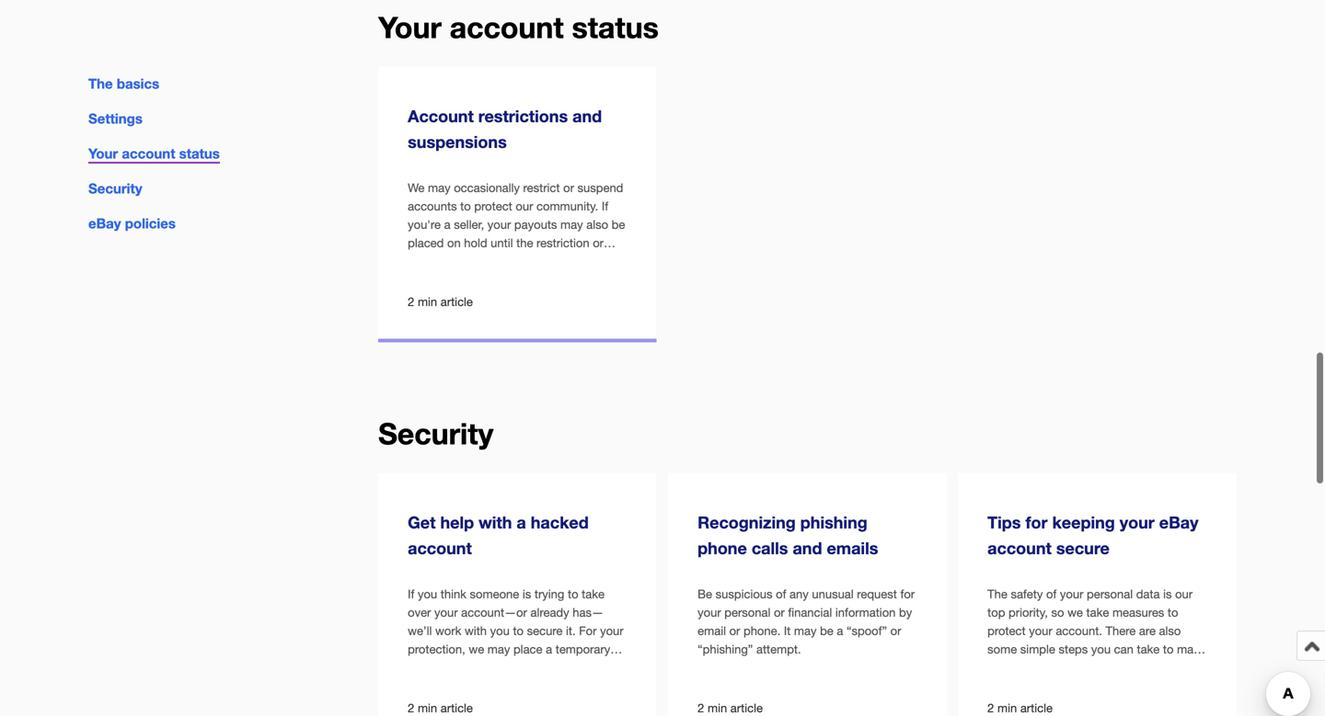 Task type: vqa. For each thing, say whether or not it's contained in the screenshot.
Seller inside the text box
no



Task type: describe. For each thing, give the bounding box(es) containing it.
1 vertical spatial take
[[1086, 606, 1109, 620]]

account inside tips for keeping your ebay account secure
[[988, 539, 1052, 559]]

your inside we may occasionally restrict or suspend accounts to protect our community. if you're a seller, your payouts may also be placed on hold until the restriction or suspension is lifted.
[[488, 218, 511, 232]]

suspend
[[578, 181, 623, 195]]

"phishing" attempt.
[[698, 643, 801, 657]]

may down "community." in the top left of the page
[[560, 218, 583, 232]]

a inside we may occasionally restrict or suspend accounts to protect our community. if you're a seller, your payouts may also be placed on hold until the restriction or suspension is lifted.
[[444, 218, 451, 232]]

the
[[516, 236, 533, 250]]

the for the safety of your personal data is our top priority, so we take measures to protect your account. there are also some simple steps you can take to make your account more secure.
[[988, 588, 1008, 602]]

calls
[[752, 539, 788, 559]]

data
[[1136, 588, 1160, 602]]

recognizing phishing phone calls and emails
[[698, 513, 878, 559]]

your inside tips for keeping your ebay account secure
[[1120, 513, 1155, 533]]

1 horizontal spatial you
[[490, 625, 510, 639]]

make
[[1177, 643, 1206, 657]]

policies
[[125, 216, 176, 232]]

and inside account restrictions and suspensions
[[573, 106, 602, 126]]

your right for
[[600, 625, 624, 639]]

it.
[[566, 625, 576, 639]]

think
[[441, 588, 467, 602]]

to right trying
[[568, 588, 578, 602]]

we inside the safety of your personal data is our top priority, so we take measures to protect your account. there are also some simple steps you can take to make your account more secure.
[[1068, 606, 1083, 620]]

2 min article for account restrictions and suspensions
[[408, 295, 473, 309]]

to right measures
[[1168, 606, 1178, 620]]

secure inside if you think someone is trying to take over your account—or already has— we'll work with you to secure it. for your protection, we may place a temporary hold on your account.
[[527, 625, 563, 639]]

simple
[[1020, 643, 1056, 657]]

protection,
[[408, 643, 465, 657]]

priority,
[[1009, 606, 1048, 620]]

work
[[435, 625, 461, 639]]

to left make
[[1163, 643, 1174, 657]]

a inside if you think someone is trying to take over your account—or already has— we'll work with you to secure it. for your protection, we may place a temporary hold on your account.
[[546, 643, 552, 657]]

min for account restrictions and suspensions
[[418, 295, 437, 309]]

"spoof" or
[[847, 625, 901, 639]]

financial
[[788, 606, 832, 620]]

your up work
[[434, 606, 458, 620]]

tips for keeping your ebay account secure
[[988, 513, 1199, 559]]

security link
[[88, 181, 142, 197]]

steps
[[1059, 643, 1088, 657]]

2 for recognizing phishing phone calls and emails
[[698, 702, 704, 716]]

you're
[[408, 218, 441, 232]]

or right restriction
[[593, 236, 604, 250]]

article for account restrictions and suspensions
[[441, 295, 473, 309]]

or up "community." in the top left of the page
[[563, 181, 574, 195]]

1 horizontal spatial your account status
[[378, 9, 659, 44]]

0 horizontal spatial security
[[88, 181, 142, 197]]

2 min article for recognizing phishing phone calls and emails
[[698, 702, 763, 716]]

secure inside tips for keeping your ebay account secure
[[1056, 539, 1110, 559]]

phishing
[[800, 513, 868, 533]]

may inside if you think someone is trying to take over your account—or already has— we'll work with you to secure it. for your protection, we may place a temporary hold on your account.
[[488, 643, 510, 657]]

we inside if you think someone is trying to take over your account—or already has— we'll work with you to secure it. for your protection, we may place a temporary hold on your account.
[[469, 643, 484, 657]]

restriction
[[537, 236, 590, 250]]

suspicious
[[716, 588, 773, 602]]

we
[[408, 181, 425, 195]]

community.
[[537, 199, 598, 214]]

personal inside be suspicious of any unusual request for your personal or financial information by email or phone. it may be a "spoof" or "phishing" attempt.
[[725, 606, 771, 620]]

article for tips for keeping your ebay account secure
[[1020, 702, 1053, 716]]

can
[[1114, 643, 1134, 657]]

0 vertical spatial status
[[572, 9, 659, 44]]

measures
[[1113, 606, 1165, 620]]

2 for tips for keeping your ebay account secure
[[988, 702, 994, 716]]

your down some
[[988, 661, 1011, 676]]

account restrictions and suspensions
[[408, 106, 602, 152]]

tips
[[988, 513, 1021, 533]]

hold inside if you think someone is trying to take over your account—or already has— we'll work with you to secure it. for your protection, we may place a temporary hold on your account.
[[408, 661, 431, 676]]

ebay inside tips for keeping your ebay account secure
[[1159, 513, 1199, 533]]

safety
[[1011, 588, 1043, 602]]

restrictions
[[478, 106, 568, 126]]

1 vertical spatial security
[[378, 416, 493, 451]]

ebay policies link
[[88, 216, 176, 232]]

get help with a hacked account
[[408, 513, 589, 559]]

may up accounts
[[428, 181, 451, 195]]

phone
[[698, 539, 747, 559]]

ebay policies
[[88, 216, 176, 232]]

or up it
[[774, 606, 785, 620]]

are
[[1139, 625, 1156, 639]]

lifted.
[[484, 255, 514, 269]]

your up so
[[1060, 588, 1084, 602]]

top
[[988, 606, 1005, 620]]

request
[[857, 588, 897, 602]]

someone
[[470, 588, 519, 602]]

help
[[440, 513, 474, 533]]

we may occasionally restrict or suspend accounts to protect our community. if you're a seller, your payouts may also be placed on hold until the restriction or suspension is lifted.
[[408, 181, 625, 269]]

our inside the safety of your personal data is our top priority, so we take measures to protect your account. there are also some simple steps you can take to make your account more secure.
[[1175, 588, 1193, 602]]

2 min article for tips for keeping your ebay account secure
[[988, 702, 1053, 716]]

and inside 'recognizing phishing phone calls and emails'
[[793, 539, 822, 559]]

min for tips for keeping your ebay account secure
[[998, 702, 1017, 716]]

secure.
[[1092, 661, 1131, 676]]

0 horizontal spatial your account status
[[88, 145, 220, 162]]

2 for get help with a hacked account
[[408, 702, 414, 716]]

basics
[[117, 75, 159, 92]]

information
[[836, 606, 896, 620]]

by
[[899, 606, 912, 620]]

0 vertical spatial ebay
[[88, 216, 121, 232]]

there
[[1106, 625, 1136, 639]]

accounts
[[408, 199, 457, 214]]

2 vertical spatial take
[[1137, 643, 1160, 657]]

the basics
[[88, 75, 159, 92]]



Task type: locate. For each thing, give the bounding box(es) containing it.
some
[[988, 643, 1017, 657]]

your up until
[[488, 218, 511, 232]]

1 vertical spatial personal
[[725, 606, 771, 620]]

1 horizontal spatial for
[[1026, 513, 1048, 533]]

take up has—
[[582, 588, 605, 602]]

occasionally
[[454, 181, 520, 195]]

suspensions
[[408, 132, 507, 152]]

1 vertical spatial our
[[1175, 588, 1193, 602]]

so
[[1051, 606, 1064, 620]]

to up seller,
[[460, 199, 471, 214]]

be
[[698, 588, 712, 602]]

0 horizontal spatial is
[[472, 255, 481, 269]]

1 vertical spatial with
[[465, 625, 487, 639]]

personal down suspicious
[[725, 606, 771, 620]]

emails
[[827, 539, 878, 559]]

on inside if you think someone is trying to take over your account—or already has— we'll work with you to secure it. for your protection, we may place a temporary hold on your account.
[[434, 661, 448, 676]]

on inside we may occasionally restrict or suspend accounts to protect our community. if you're a seller, your payouts may also be placed on hold until the restriction or suspension is lifted.
[[447, 236, 461, 250]]

your up email
[[698, 606, 721, 620]]

1 vertical spatial your account status
[[88, 145, 220, 162]]

article down protection,
[[441, 702, 473, 716]]

hold inside we may occasionally restrict or suspend accounts to protect our community. if you're a seller, your payouts may also be placed on hold until the restriction or suspension is lifted.
[[464, 236, 487, 250]]

of inside be suspicious of any unusual request for your personal or financial information by email or phone. it may be a "spoof" or "phishing" attempt.
[[776, 588, 786, 602]]

1 horizontal spatial be
[[820, 625, 834, 639]]

protect down 'occasionally'
[[474, 199, 512, 214]]

your account status down settings
[[88, 145, 220, 162]]

ebay down security link
[[88, 216, 121, 232]]

2 min article for get help with a hacked account
[[408, 702, 473, 716]]

is left the lifted.
[[472, 255, 481, 269]]

the safety of your personal data is our top priority, so we take measures to protect your account. there are also some simple steps you can take to make your account more secure.
[[988, 588, 1206, 676]]

1 vertical spatial secure
[[527, 625, 563, 639]]

0 vertical spatial if
[[602, 199, 608, 214]]

and right restrictions
[[573, 106, 602, 126]]

min down some
[[998, 702, 1017, 716]]

our right 'data'
[[1175, 588, 1193, 602]]

0 horizontal spatial if
[[408, 588, 414, 602]]

1 horizontal spatial the
[[988, 588, 1008, 602]]

hold down protection,
[[408, 661, 431, 676]]

1 horizontal spatial hold
[[464, 236, 487, 250]]

0 vertical spatial hold
[[464, 236, 487, 250]]

2 min article down "phishing" attempt.
[[698, 702, 763, 716]]

account. down place
[[478, 661, 525, 676]]

1 vertical spatial your
[[88, 145, 118, 162]]

0 horizontal spatial account.
[[478, 661, 525, 676]]

hacked
[[531, 513, 589, 533]]

1 vertical spatial we
[[469, 643, 484, 657]]

if you think someone is trying to take over your account—or already has— we'll work with you to secure it. for your protection, we may place a temporary hold on your account.
[[408, 588, 624, 676]]

it
[[784, 625, 791, 639]]

0 vertical spatial personal
[[1087, 588, 1133, 602]]

0 vertical spatial we
[[1068, 606, 1083, 620]]

restrict
[[523, 181, 560, 195]]

article
[[441, 295, 473, 309], [441, 702, 473, 716], [731, 702, 763, 716], [1020, 702, 1053, 716]]

2 vertical spatial you
[[1091, 643, 1111, 657]]

placed
[[408, 236, 444, 250]]

you up secure. at the bottom
[[1091, 643, 1111, 657]]

0 vertical spatial be
[[612, 218, 625, 232]]

for inside be suspicious of any unusual request for your personal or financial information by email or phone. it may be a "spoof" or "phishing" attempt.
[[901, 588, 915, 602]]

0 horizontal spatial protect
[[474, 199, 512, 214]]

for right tips
[[1026, 513, 1048, 533]]

account inside get help with a hacked account
[[408, 539, 472, 559]]

2 min article
[[408, 295, 473, 309], [408, 702, 473, 716], [698, 702, 763, 716], [988, 702, 1053, 716]]

over
[[408, 606, 431, 620]]

we right protection,
[[469, 643, 484, 657]]

personal inside the safety of your personal data is our top priority, so we take measures to protect your account. there are also some simple steps you can take to make your account more secure.
[[1087, 588, 1133, 602]]

be
[[612, 218, 625, 232], [820, 625, 834, 639]]

0 horizontal spatial hold
[[408, 661, 431, 676]]

account down help
[[408, 539, 472, 559]]

account. inside the safety of your personal data is our top priority, so we take measures to protect your account. there are also some simple steps you can take to make your account more secure.
[[1056, 625, 1102, 639]]

your account status
[[378, 9, 659, 44], [88, 145, 220, 162]]

1 horizontal spatial we
[[1068, 606, 1083, 620]]

the up top
[[988, 588, 1008, 602]]

1 vertical spatial account.
[[478, 661, 525, 676]]

the basics link
[[88, 75, 159, 92]]

ebay up 'data'
[[1159, 513, 1199, 533]]

min for recognizing phishing phone calls and emails
[[708, 702, 727, 716]]

account—or
[[461, 606, 527, 620]]

1 vertical spatial the
[[988, 588, 1008, 602]]

0 horizontal spatial take
[[582, 588, 605, 602]]

trying
[[535, 588, 565, 602]]

1 horizontal spatial your
[[378, 9, 442, 44]]

account up restrictions
[[450, 9, 564, 44]]

you inside the safety of your personal data is our top priority, so we take measures to protect your account. there are also some simple steps you can take to make your account more secure.
[[1091, 643, 1111, 657]]

1 horizontal spatial and
[[793, 539, 822, 559]]

account down simple
[[1014, 661, 1058, 676]]

1 vertical spatial hold
[[408, 661, 431, 676]]

1 vertical spatial protect
[[988, 625, 1026, 639]]

seller,
[[454, 218, 484, 232]]

your up simple
[[1029, 625, 1053, 639]]

suspension
[[408, 255, 469, 269]]

min down protection,
[[418, 702, 437, 716]]

also inside we may occasionally restrict or suspend accounts to protect our community. if you're a seller, your payouts may also be placed on hold until the restriction or suspension is lifted.
[[586, 218, 608, 232]]

and down phishing
[[793, 539, 822, 559]]

0 horizontal spatial the
[[88, 75, 113, 92]]

account.
[[1056, 625, 1102, 639], [478, 661, 525, 676]]

0 horizontal spatial you
[[418, 588, 437, 602]]

also inside the safety of your personal data is our top priority, so we take measures to protect your account. there are also some simple steps you can take to make your account more secure.
[[1159, 625, 1181, 639]]

may left place
[[488, 643, 510, 657]]

1 vertical spatial you
[[490, 625, 510, 639]]

a inside get help with a hacked account
[[517, 513, 526, 533]]

1 horizontal spatial of
[[1046, 588, 1057, 602]]

2 down "phishing" attempt.
[[698, 702, 704, 716]]

2 min article down protection,
[[408, 702, 473, 716]]

min down "phishing" attempt.
[[708, 702, 727, 716]]

0 horizontal spatial ebay
[[88, 216, 121, 232]]

0 vertical spatial take
[[582, 588, 605, 602]]

secure down the keeping
[[1056, 539, 1110, 559]]

for
[[579, 625, 597, 639]]

1 horizontal spatial security
[[378, 416, 493, 451]]

recognizing
[[698, 513, 796, 533]]

of for account
[[1046, 588, 1057, 602]]

personal up measures
[[1087, 588, 1133, 602]]

1 horizontal spatial protect
[[988, 625, 1026, 639]]

your right the keeping
[[1120, 513, 1155, 533]]

take up there
[[1086, 606, 1109, 620]]

2 horizontal spatial take
[[1137, 643, 1160, 657]]

settings
[[88, 110, 143, 127]]

0 vertical spatial your
[[378, 9, 442, 44]]

secure
[[1056, 539, 1110, 559], [527, 625, 563, 639]]

1 horizontal spatial also
[[1159, 625, 1181, 639]]

0 horizontal spatial your
[[88, 145, 118, 162]]

the
[[88, 75, 113, 92], [988, 588, 1008, 602]]

for inside tips for keeping your ebay account secure
[[1026, 513, 1048, 533]]

article down simple
[[1020, 702, 1053, 716]]

phone.
[[744, 625, 781, 639]]

1 horizontal spatial ebay
[[1159, 513, 1199, 533]]

your account status up restrictions
[[378, 9, 659, 44]]

on down seller,
[[447, 236, 461, 250]]

you down 'account—or'
[[490, 625, 510, 639]]

is left trying
[[523, 588, 531, 602]]

article down "phishing" attempt.
[[731, 702, 763, 716]]

1 vertical spatial on
[[434, 661, 448, 676]]

we right so
[[1068, 606, 1083, 620]]

1 horizontal spatial personal
[[1087, 588, 1133, 602]]

account. up steps
[[1056, 625, 1102, 639]]

settings link
[[88, 110, 143, 127]]

account inside the safety of your personal data is our top priority, so we take measures to protect your account. there are also some simple steps you can take to make your account more secure.
[[1014, 661, 1058, 676]]

also down "community." in the top left of the page
[[586, 218, 608, 232]]

2 of from the left
[[1046, 588, 1057, 602]]

to inside we may occasionally restrict or suspend accounts to protect our community. if you're a seller, your payouts may also be placed on hold until the restriction or suspension is lifted.
[[460, 199, 471, 214]]

on down protection,
[[434, 661, 448, 676]]

may
[[428, 181, 451, 195], [560, 218, 583, 232], [794, 625, 817, 639], [488, 643, 510, 657]]

is right 'data'
[[1163, 588, 1172, 602]]

we'll
[[408, 625, 432, 639]]

0 horizontal spatial our
[[516, 199, 533, 214]]

a down the information
[[837, 625, 843, 639]]

with
[[479, 513, 512, 533], [465, 625, 487, 639]]

account
[[408, 106, 474, 126]]

of left 'any'
[[776, 588, 786, 602]]

protect inside we may occasionally restrict or suspend accounts to protect our community. if you're a seller, your payouts may also be placed on hold until the restriction or suspension is lifted.
[[474, 199, 512, 214]]

of
[[776, 588, 786, 602], [1046, 588, 1057, 602]]

0 vertical spatial and
[[573, 106, 602, 126]]

place
[[514, 643, 543, 657]]

is inside we may occasionally restrict or suspend accounts to protect our community. if you're a seller, your payouts may also be placed on hold until the restriction or suspension is lifted.
[[472, 255, 481, 269]]

may inside be suspicious of any unusual request for your personal or financial information by email or phone. it may be a "spoof" or "phishing" attempt.
[[794, 625, 817, 639]]

take down are
[[1137, 643, 1160, 657]]

may right it
[[794, 625, 817, 639]]

0 vertical spatial with
[[479, 513, 512, 533]]

be inside be suspicious of any unusual request for your personal or financial information by email or phone. it may be a "spoof" or "phishing" attempt.
[[820, 625, 834, 639]]

be down financial
[[820, 625, 834, 639]]

security up "get"
[[378, 416, 493, 451]]

0 vertical spatial our
[[516, 199, 533, 214]]

security up the ebay policies at the left of the page
[[88, 181, 142, 197]]

your account status link
[[88, 145, 220, 164]]

temporary
[[556, 643, 610, 657]]

1 vertical spatial for
[[901, 588, 915, 602]]

you
[[418, 588, 437, 602], [490, 625, 510, 639], [1091, 643, 1111, 657]]

email
[[698, 625, 726, 639]]

0 vertical spatial your account status
[[378, 9, 659, 44]]

1 horizontal spatial account.
[[1056, 625, 1102, 639]]

on
[[447, 236, 461, 250], [434, 661, 448, 676]]

a right place
[[546, 643, 552, 657]]

the left basics
[[88, 75, 113, 92]]

2 down protection,
[[408, 702, 414, 716]]

for up 'by'
[[901, 588, 915, 602]]

you up the over
[[418, 588, 437, 602]]

your inside be suspicious of any unusual request for your personal or financial information by email or phone. it may be a "spoof" or "phishing" attempt.
[[698, 606, 721, 620]]

1 vertical spatial status
[[179, 145, 220, 162]]

status inside "your account status" link
[[179, 145, 220, 162]]

0 horizontal spatial status
[[179, 145, 220, 162]]

0 horizontal spatial be
[[612, 218, 625, 232]]

0 horizontal spatial secure
[[527, 625, 563, 639]]

take inside if you think someone is trying to take over your account—or already has— we'll work with you to secure it. for your protection, we may place a temporary hold on your account.
[[582, 588, 605, 602]]

of for emails
[[776, 588, 786, 602]]

get
[[408, 513, 436, 533]]

already
[[531, 606, 569, 620]]

1 vertical spatial also
[[1159, 625, 1181, 639]]

payouts
[[514, 218, 557, 232]]

min for get help with a hacked account
[[418, 702, 437, 716]]

0 vertical spatial account.
[[1056, 625, 1102, 639]]

our up payouts on the top left
[[516, 199, 533, 214]]

if up the over
[[408, 588, 414, 602]]

1 horizontal spatial status
[[572, 9, 659, 44]]

0 vertical spatial you
[[418, 588, 437, 602]]

account inside "your account status" link
[[122, 145, 175, 162]]

our inside we may occasionally restrict or suspend accounts to protect our community. if you're a seller, your payouts may also be placed on hold until the restriction or suspension is lifted.
[[516, 199, 533, 214]]

is inside the safety of your personal data is our top priority, so we take measures to protect your account. there are also some simple steps you can take to make your account more secure.
[[1163, 588, 1172, 602]]

0 horizontal spatial and
[[573, 106, 602, 126]]

status
[[572, 9, 659, 44], [179, 145, 220, 162]]

the for the basics
[[88, 75, 113, 92]]

1 horizontal spatial take
[[1086, 606, 1109, 620]]

protect inside the safety of your personal data is our top priority, so we take measures to protect your account. there are also some simple steps you can take to make your account more secure.
[[988, 625, 1026, 639]]

to up place
[[513, 625, 524, 639]]

1 vertical spatial if
[[408, 588, 414, 602]]

article for recognizing phishing phone calls and emails
[[731, 702, 763, 716]]

0 vertical spatial security
[[88, 181, 142, 197]]

be suspicious of any unusual request for your personal or financial information by email or phone. it may be a "spoof" or "phishing" attempt.
[[698, 588, 915, 657]]

also
[[586, 218, 608, 232], [1159, 625, 1181, 639]]

hold down seller,
[[464, 236, 487, 250]]

more
[[1061, 661, 1088, 676]]

we
[[1068, 606, 1083, 620], [469, 643, 484, 657]]

account down tips
[[988, 539, 1052, 559]]

0 vertical spatial the
[[88, 75, 113, 92]]

2 horizontal spatial you
[[1091, 643, 1111, 657]]

has—
[[573, 606, 604, 620]]

secure down already
[[527, 625, 563, 639]]

2 min article down suspension
[[408, 295, 473, 309]]

hold
[[464, 236, 487, 250], [408, 661, 431, 676]]

1 of from the left
[[776, 588, 786, 602]]

article down suspension
[[441, 295, 473, 309]]

of up so
[[1046, 588, 1057, 602]]

account. inside if you think someone is trying to take over your account—or already has— we'll work with you to secure it. for your protection, we may place a temporary hold on your account.
[[478, 661, 525, 676]]

1 vertical spatial ebay
[[1159, 513, 1199, 533]]

be inside we may occasionally restrict or suspend accounts to protect our community. if you're a seller, your payouts may also be placed on hold until the restriction or suspension is lifted.
[[612, 218, 625, 232]]

if
[[602, 199, 608, 214], [408, 588, 414, 602]]

unusual
[[812, 588, 854, 602]]

2 down suspension
[[408, 295, 414, 309]]

personal
[[1087, 588, 1133, 602], [725, 606, 771, 620]]

1 horizontal spatial if
[[602, 199, 608, 214]]

our
[[516, 199, 533, 214], [1175, 588, 1193, 602]]

0 vertical spatial also
[[586, 218, 608, 232]]

with down 'account—or'
[[465, 625, 487, 639]]

0 horizontal spatial personal
[[725, 606, 771, 620]]

2 horizontal spatial is
[[1163, 588, 1172, 602]]

or
[[563, 181, 574, 195], [593, 236, 604, 250], [774, 606, 785, 620], [729, 625, 740, 639]]

with inside get help with a hacked account
[[479, 513, 512, 533]]

until
[[491, 236, 513, 250]]

1 horizontal spatial our
[[1175, 588, 1193, 602]]

keeping
[[1052, 513, 1115, 533]]

min down suspension
[[418, 295, 437, 309]]

a inside be suspicious of any unusual request for your personal or financial information by email or phone. it may be a "spoof" or "phishing" attempt.
[[837, 625, 843, 639]]

with inside if you think someone is trying to take over your account—or already has— we'll work with you to secure it. for your protection, we may place a temporary hold on your account.
[[465, 625, 487, 639]]

0 horizontal spatial for
[[901, 588, 915, 602]]

2 down some
[[988, 702, 994, 716]]

0 vertical spatial for
[[1026, 513, 1048, 533]]

0 vertical spatial secure
[[1056, 539, 1110, 559]]

0 horizontal spatial we
[[469, 643, 484, 657]]

account down settings
[[122, 145, 175, 162]]

1 vertical spatial and
[[793, 539, 822, 559]]

if inside if you think someone is trying to take over your account—or already has— we'll work with you to secure it. for your protection, we may place a temporary hold on your account.
[[408, 588, 414, 602]]

2 min article down simple
[[988, 702, 1053, 716]]

ebay
[[88, 216, 121, 232], [1159, 513, 1199, 533]]

protect up some
[[988, 625, 1026, 639]]

2 for account restrictions and suspensions
[[408, 295, 414, 309]]

a left hacked
[[517, 513, 526, 533]]

0 vertical spatial protect
[[474, 199, 512, 214]]

and
[[573, 106, 602, 126], [793, 539, 822, 559]]

0 horizontal spatial also
[[586, 218, 608, 232]]

with right help
[[479, 513, 512, 533]]

if down suspend on the top of page
[[602, 199, 608, 214]]

your down protection,
[[451, 661, 475, 676]]

of inside the safety of your personal data is our top priority, so we take measures to protect your account. there are also some simple steps you can take to make your account more secure.
[[1046, 588, 1057, 602]]

0 vertical spatial on
[[447, 236, 461, 250]]

if inside we may occasionally restrict or suspend accounts to protect our community. if you're a seller, your payouts may also be placed on hold until the restriction or suspension is lifted.
[[602, 199, 608, 214]]

or right email
[[729, 625, 740, 639]]

1 vertical spatial be
[[820, 625, 834, 639]]

your
[[378, 9, 442, 44], [88, 145, 118, 162]]

a
[[444, 218, 451, 232], [517, 513, 526, 533], [837, 625, 843, 639], [546, 643, 552, 657]]

1 horizontal spatial secure
[[1056, 539, 1110, 559]]

min
[[418, 295, 437, 309], [418, 702, 437, 716], [708, 702, 727, 716], [998, 702, 1017, 716]]

any
[[790, 588, 809, 602]]

be down suspend on the top of page
[[612, 218, 625, 232]]

your
[[488, 218, 511, 232], [1120, 513, 1155, 533], [1060, 588, 1084, 602], [434, 606, 458, 620], [698, 606, 721, 620], [600, 625, 624, 639], [1029, 625, 1053, 639], [451, 661, 475, 676], [988, 661, 1011, 676]]

0 horizontal spatial of
[[776, 588, 786, 602]]

is inside if you think someone is trying to take over your account—or already has— we'll work with you to secure it. for your protection, we may place a temporary hold on your account.
[[523, 588, 531, 602]]

a left seller,
[[444, 218, 451, 232]]

1 horizontal spatial is
[[523, 588, 531, 602]]

also right are
[[1159, 625, 1181, 639]]

is
[[472, 255, 481, 269], [523, 588, 531, 602], [1163, 588, 1172, 602]]

the inside the safety of your personal data is our top priority, so we take measures to protect your account. there are also some simple steps you can take to make your account more secure.
[[988, 588, 1008, 602]]

article for get help with a hacked account
[[441, 702, 473, 716]]



